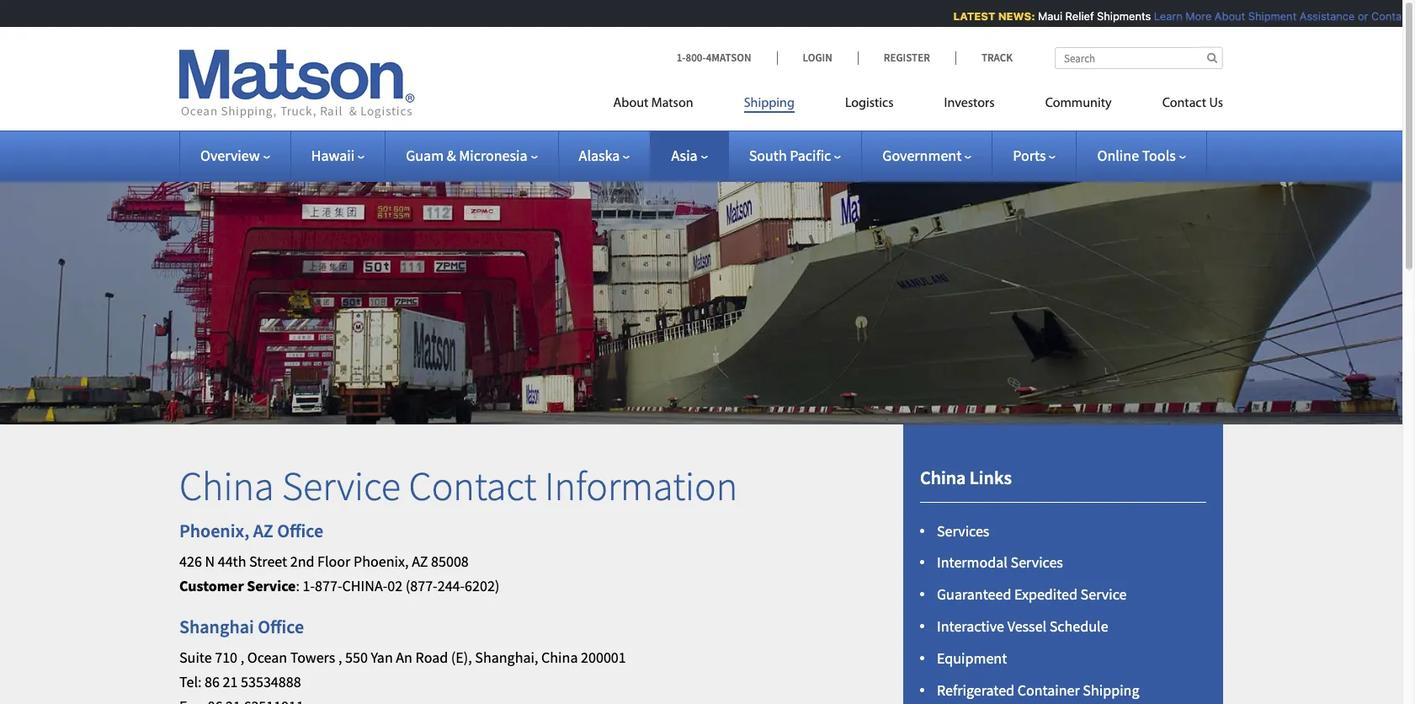 Task type: locate. For each thing, give the bounding box(es) containing it.
shanghai office
[[179, 615, 304, 638]]

1 horizontal spatial contact
[[1163, 97, 1207, 110]]

top menu navigation
[[614, 88, 1224, 123]]

1 vertical spatial az
[[412, 552, 428, 571]]

matson
[[652, 97, 694, 110]]

0 horizontal spatial container
[[1018, 680, 1080, 700]]

south pacific
[[749, 146, 832, 165]]

alaska
[[579, 146, 620, 165]]

1-
[[677, 51, 686, 65], [303, 576, 315, 595]]

asia link
[[672, 146, 708, 165]]

1 vertical spatial phoenix,
[[354, 552, 409, 571]]

latest
[[948, 9, 990, 23]]

shipping up south on the right top of page
[[744, 97, 795, 110]]

logistics link
[[820, 88, 919, 123]]

200001
[[581, 648, 626, 667]]

az up (877-
[[412, 552, 428, 571]]

0 horizontal spatial china
[[179, 461, 274, 511]]

container inside china links section
[[1018, 680, 1080, 700]]

community
[[1046, 97, 1112, 110]]

office up ocean
[[258, 615, 304, 638]]

0 horizontal spatial services
[[937, 521, 990, 540]]

, right 710
[[241, 648, 244, 667]]

guam
[[406, 146, 444, 165]]

1 vertical spatial contact
[[409, 461, 537, 511]]

expedited
[[1015, 585, 1078, 604]]

china left links
[[921, 466, 966, 490]]

0 vertical spatial 1-
[[677, 51, 686, 65]]

about inside top menu navigation
[[614, 97, 649, 110]]

az up street
[[253, 519, 274, 542]]

service down street
[[247, 576, 296, 595]]

service inside china links section
[[1081, 585, 1127, 604]]

phoenix, az office
[[179, 519, 324, 542]]

, left 550
[[339, 648, 342, 667]]

refrigerated container shipping link
[[937, 680, 1140, 700]]

phoenix, up 02
[[354, 552, 409, 571]]

service
[[282, 461, 401, 511], [247, 576, 296, 595], [1081, 585, 1127, 604]]

guam & micronesia
[[406, 146, 528, 165]]

container down vessel
[[1018, 680, 1080, 700]]

0 horizontal spatial az
[[253, 519, 274, 542]]

None search field
[[1055, 47, 1224, 69]]

1 vertical spatial shipping
[[1084, 680, 1140, 700]]

1 vertical spatial 1-
[[303, 576, 315, 595]]

container
[[1366, 9, 1416, 23], [1018, 680, 1080, 700]]

1- up matson
[[677, 51, 686, 65]]

about
[[1209, 9, 1240, 23], [614, 97, 649, 110]]

services
[[937, 521, 990, 540], [1011, 553, 1064, 572]]

ports
[[1014, 146, 1047, 165]]

contact us
[[1163, 97, 1224, 110]]

track link
[[956, 51, 1013, 65]]

0 horizontal spatial about
[[614, 97, 649, 110]]

maui
[[1033, 9, 1057, 23]]

1 horizontal spatial shipping
[[1084, 680, 1140, 700]]

towers
[[290, 648, 336, 667]]

services link
[[937, 521, 990, 540]]

0 horizontal spatial 1-
[[303, 576, 315, 595]]

tel:
[[179, 672, 202, 691]]

phoenix,
[[179, 519, 250, 542], [354, 552, 409, 571]]

1 horizontal spatial az
[[412, 552, 428, 571]]

800-
[[686, 51, 706, 65]]

contact up '85008'
[[409, 461, 537, 511]]

0 vertical spatial contact
[[1163, 97, 1207, 110]]

1 horizontal spatial services
[[1011, 553, 1064, 572]]

alaska link
[[579, 146, 630, 165]]

street
[[249, 552, 287, 571]]

1 , from the left
[[241, 648, 244, 667]]

interactive vessel schedule link
[[937, 617, 1109, 636]]

0 horizontal spatial shipping
[[744, 97, 795, 110]]

vessel
[[1008, 617, 1047, 636]]

asia
[[672, 146, 698, 165]]

2 horizontal spatial china
[[921, 466, 966, 490]]

floor
[[318, 552, 351, 571]]

1-800-4matson
[[677, 51, 752, 65]]

services up guaranteed expedited service link
[[1011, 553, 1064, 572]]

,
[[241, 648, 244, 667], [339, 648, 342, 667]]

0 vertical spatial services
[[937, 521, 990, 540]]

1 vertical spatial about
[[614, 97, 649, 110]]

online tools
[[1098, 146, 1177, 165]]

0 horizontal spatial phoenix,
[[179, 519, 250, 542]]

government link
[[883, 146, 972, 165]]

1 horizontal spatial phoenix,
[[354, 552, 409, 571]]

links
[[970, 466, 1012, 490]]

register
[[884, 51, 931, 65]]

1 horizontal spatial 1-
[[677, 51, 686, 65]]

logistics
[[846, 97, 894, 110]]

0 horizontal spatial contact
[[409, 461, 537, 511]]

az
[[253, 519, 274, 542], [412, 552, 428, 571]]

container right or
[[1366, 9, 1416, 23]]

2nd
[[290, 552, 315, 571]]

phoenix, inside 426 n 44th street 2nd floor phoenix, az 85008 customer service : 1-877-china-02 (877-244-6202)
[[354, 552, 409, 571]]

relief
[[1060, 9, 1089, 23]]

china left 200001
[[542, 648, 578, 667]]

overview
[[200, 146, 260, 165]]

1 vertical spatial office
[[258, 615, 304, 638]]

services up intermodal
[[937, 521, 990, 540]]

1- right ':'
[[303, 576, 315, 595]]

track
[[982, 51, 1013, 65]]

suite
[[179, 648, 212, 667]]

0 vertical spatial about
[[1209, 9, 1240, 23]]

1 horizontal spatial ,
[[339, 648, 342, 667]]

china up phoenix, az office
[[179, 461, 274, 511]]

contact left us
[[1163, 97, 1207, 110]]

about right more
[[1209, 9, 1240, 23]]

guaranteed expedited service link
[[937, 585, 1127, 604]]

244-
[[438, 576, 465, 595]]

news:
[[993, 9, 1030, 23]]

blue matson logo with ocean, shipping, truck, rail and logistics written beneath it. image
[[179, 50, 415, 119]]

44th
[[218, 552, 246, 571]]

contact us link
[[1138, 88, 1224, 123]]

about left matson
[[614, 97, 649, 110]]

0 horizontal spatial ,
[[241, 648, 244, 667]]

710
[[215, 648, 238, 667]]

shipping down the schedule
[[1084, 680, 1140, 700]]

china
[[179, 461, 274, 511], [921, 466, 966, 490], [542, 648, 578, 667]]

intermodal
[[937, 553, 1008, 572]]

1-800-4matson link
[[677, 51, 777, 65]]

service up the schedule
[[1081, 585, 1127, 604]]

office up 2nd
[[277, 519, 324, 542]]

yan
[[371, 648, 393, 667]]

micronesia
[[459, 146, 528, 165]]

equipment
[[937, 648, 1008, 668]]

1 vertical spatial container
[[1018, 680, 1080, 700]]

1 vertical spatial services
[[1011, 553, 1064, 572]]

service inside 426 n 44th street 2nd floor phoenix, az 85008 customer service : 1-877-china-02 (877-244-6202)
[[247, 576, 296, 595]]

contact inside top menu navigation
[[1163, 97, 1207, 110]]

equipment link
[[937, 648, 1008, 668]]

0 vertical spatial shipping
[[744, 97, 795, 110]]

china inside section
[[921, 466, 966, 490]]

0 vertical spatial container
[[1366, 9, 1416, 23]]

online tools link
[[1098, 146, 1187, 165]]

contact
[[1163, 97, 1207, 110], [409, 461, 537, 511]]

shipping
[[744, 97, 795, 110], [1084, 680, 1140, 700]]

53534888
[[241, 672, 301, 691]]

schedule
[[1050, 617, 1109, 636]]

government
[[883, 146, 962, 165]]

about matson link
[[614, 88, 719, 123]]

an
[[396, 648, 413, 667]]

phoenix, up n
[[179, 519, 250, 542]]

1 horizontal spatial china
[[542, 648, 578, 667]]



Task type: vqa. For each thing, say whether or not it's contained in the screenshot.
Matson's for Matson's dedicated auto lots in Long Beach, Oakland, Tacoma*, Honolulu, Kahului, Hilo, Nawiliwili, and Guam help customers avoid nearby terminal congestion and ensure fast and convenient drop off and pick up.
no



Task type: describe. For each thing, give the bounding box(es) containing it.
information
[[545, 461, 738, 511]]

about matson
[[614, 97, 694, 110]]

ocean
[[247, 648, 287, 667]]

0 vertical spatial office
[[277, 519, 324, 542]]

pacific
[[790, 146, 832, 165]]

&
[[447, 146, 456, 165]]

86
[[205, 672, 220, 691]]

investors
[[945, 97, 995, 110]]

us
[[1210, 97, 1224, 110]]

china for china service contact information
[[179, 461, 274, 511]]

Search search field
[[1055, 47, 1224, 69]]

2 , from the left
[[339, 648, 342, 667]]

0 vertical spatial phoenix,
[[179, 519, 250, 542]]

6202)
[[465, 576, 500, 595]]

overview link
[[200, 146, 270, 165]]

tools
[[1143, 146, 1177, 165]]

intermodal services
[[937, 553, 1064, 572]]

az inside 426 n 44th street 2nd floor phoenix, az 85008 customer service : 1-877-china-02 (877-244-6202)
[[412, 552, 428, 571]]

0 vertical spatial az
[[253, 519, 274, 542]]

china-
[[342, 576, 388, 595]]

1 horizontal spatial container
[[1366, 9, 1416, 23]]

shipping inside china links section
[[1084, 680, 1140, 700]]

refrigerated container shipping
[[937, 680, 1140, 700]]

shipping inside top menu navigation
[[744, 97, 795, 110]]

shipment
[[1243, 9, 1292, 23]]

south
[[749, 146, 787, 165]]

matson containership manulani at terminal preparing to ship from china. image
[[0, 155, 1403, 425]]

hawaii link
[[311, 146, 365, 165]]

investors link
[[919, 88, 1021, 123]]

shipments
[[1092, 9, 1146, 23]]

shanghai,
[[475, 648, 539, 667]]

assistance
[[1295, 9, 1350, 23]]

search image
[[1208, 52, 1218, 63]]

customer
[[179, 576, 244, 595]]

n
[[205, 552, 215, 571]]

refrigerated
[[937, 680, 1015, 700]]

latest news: maui relief shipments learn more about shipment assistance or container 
[[948, 9, 1416, 23]]

guam & micronesia link
[[406, 146, 538, 165]]

south pacific link
[[749, 146, 842, 165]]

interactive vessel schedule
[[937, 617, 1109, 636]]

china service contact information
[[179, 461, 738, 511]]

or
[[1353, 9, 1363, 23]]

(877-
[[406, 576, 438, 595]]

85008
[[431, 552, 469, 571]]

(e),
[[451, 648, 472, 667]]

1 horizontal spatial about
[[1209, 9, 1240, 23]]

877-
[[315, 576, 342, 595]]

china for china links
[[921, 466, 966, 490]]

learn more about shipment assistance or container link
[[1149, 9, 1416, 23]]

china inside the suite 710 , ocean towers , 550 yan an road (e), shanghai, china 200001 tel: 86 21 53534888
[[542, 648, 578, 667]]

ports link
[[1014, 146, 1057, 165]]

suite 710 , ocean towers , 550 yan an road (e), shanghai, china 200001 tel: 86 21 53534888
[[179, 648, 626, 691]]

china links
[[921, 466, 1012, 490]]

service up floor on the bottom of page
[[282, 461, 401, 511]]

intermodal services link
[[937, 553, 1064, 572]]

1- inside 426 n 44th street 2nd floor phoenix, az 85008 customer service : 1-877-china-02 (877-244-6202)
[[303, 576, 315, 595]]

road
[[416, 648, 448, 667]]

guaranteed
[[937, 585, 1012, 604]]

shanghai
[[179, 615, 254, 638]]

426
[[179, 552, 202, 571]]

more
[[1180, 9, 1206, 23]]

550
[[345, 648, 368, 667]]

learn
[[1149, 9, 1177, 23]]

register link
[[858, 51, 956, 65]]

interactive
[[937, 617, 1005, 636]]

login
[[803, 51, 833, 65]]

china links section
[[883, 425, 1245, 704]]

shipping link
[[719, 88, 820, 123]]

community link
[[1021, 88, 1138, 123]]

21
[[223, 672, 238, 691]]

online
[[1098, 146, 1140, 165]]

02
[[388, 576, 403, 595]]

426 n 44th street 2nd floor phoenix, az 85008 customer service : 1-877-china-02 (877-244-6202)
[[179, 552, 500, 595]]

:
[[296, 576, 300, 595]]

4matson
[[706, 51, 752, 65]]

login link
[[777, 51, 858, 65]]

hawaii
[[311, 146, 355, 165]]



